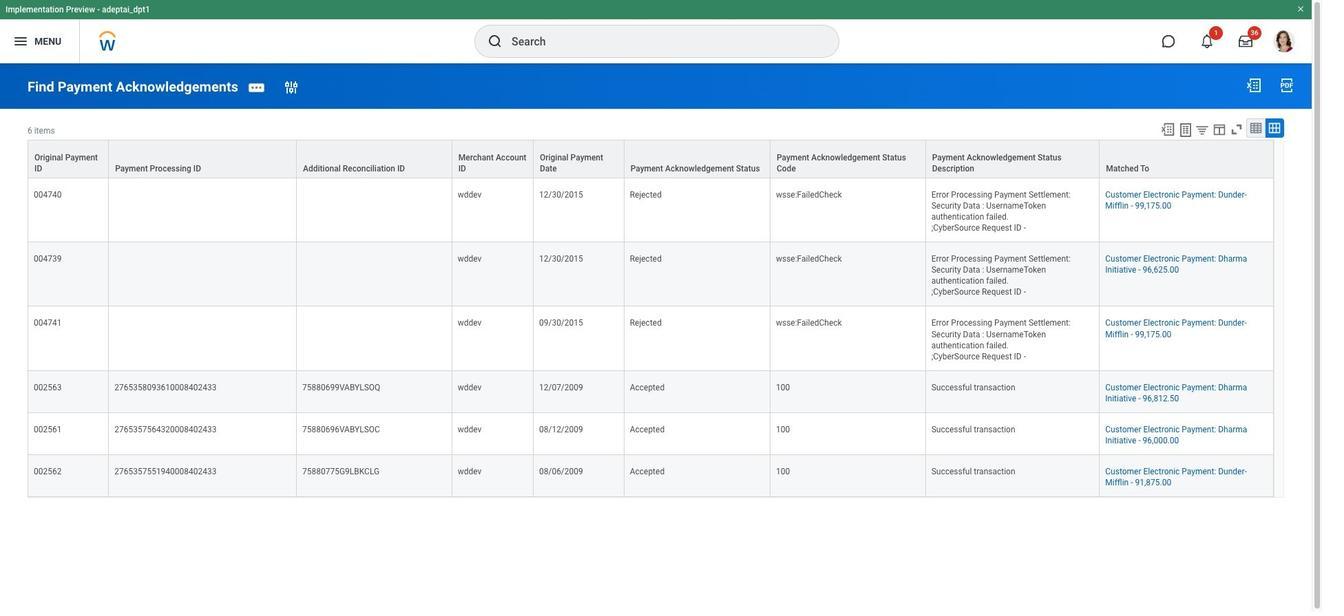 Task type: describe. For each thing, give the bounding box(es) containing it.
click to view/edit grid preferences image
[[1212, 122, 1228, 137]]

accepted element for fifth row from the top of the page
[[630, 380, 665, 392]]

export to excel image for export to worksheets image
[[1161, 122, 1176, 137]]

view printable version (pdf) image
[[1279, 77, 1296, 94]]

accepted element for 7th row from the top of the page
[[630, 464, 665, 477]]

4 row from the top
[[28, 307, 1274, 371]]

search image
[[487, 33, 504, 50]]

3 row from the top
[[28, 243, 1274, 307]]

export to worksheets image
[[1178, 122, 1194, 138]]

export to excel image for view printable version (pdf) image
[[1246, 77, 1263, 94]]

5 row from the top
[[28, 371, 1274, 413]]

profile logan mcneil image
[[1274, 30, 1296, 55]]

close environment banner image
[[1297, 5, 1305, 13]]

6 row from the top
[[28, 413, 1274, 455]]



Task type: vqa. For each thing, say whether or not it's contained in the screenshot.
second Rejected element
yes



Task type: locate. For each thing, give the bounding box(es) containing it.
column header
[[109, 140, 297, 179]]

1 horizontal spatial export to excel image
[[1246, 77, 1263, 94]]

cell
[[109, 178, 297, 243], [297, 178, 452, 243], [109, 243, 297, 307], [297, 243, 452, 307], [109, 307, 297, 371], [297, 307, 452, 371]]

inbox large image
[[1239, 34, 1253, 48]]

main content
[[0, 63, 1312, 511]]

7 row from the top
[[28, 455, 1274, 497]]

rejected element
[[630, 187, 662, 200], [630, 252, 662, 264], [630, 316, 662, 328]]

find payment acknowledgements element
[[28, 78, 238, 95]]

2 vertical spatial accepted element
[[630, 464, 665, 477]]

2 row from the top
[[28, 178, 1274, 243]]

Search Workday  search field
[[512, 26, 811, 56]]

change selection image
[[283, 79, 300, 96]]

export to excel image left export to worksheets image
[[1161, 122, 1176, 137]]

1 rejected element from the top
[[630, 187, 662, 200]]

toolbar
[[1155, 118, 1285, 140]]

1 accepted element from the top
[[630, 380, 665, 392]]

banner
[[0, 0, 1312, 63]]

2 rejected element from the top
[[630, 252, 662, 264]]

2 accepted element from the top
[[630, 422, 665, 435]]

0 vertical spatial accepted element
[[630, 380, 665, 392]]

select to filter grid data image
[[1195, 122, 1210, 137]]

accepted element for 6th row from the top
[[630, 422, 665, 435]]

0 vertical spatial rejected element
[[630, 187, 662, 200]]

row
[[28, 140, 1274, 179], [28, 178, 1274, 243], [28, 243, 1274, 307], [28, 307, 1274, 371], [28, 371, 1274, 413], [28, 413, 1274, 455], [28, 455, 1274, 497]]

1 vertical spatial accepted element
[[630, 422, 665, 435]]

accepted element
[[630, 380, 665, 392], [630, 422, 665, 435], [630, 464, 665, 477]]

notifications large image
[[1201, 34, 1214, 48]]

1 row from the top
[[28, 140, 1274, 179]]

0 horizontal spatial export to excel image
[[1161, 122, 1176, 137]]

expand table image
[[1268, 121, 1282, 135]]

2 vertical spatial rejected element
[[630, 316, 662, 328]]

3 rejected element from the top
[[630, 316, 662, 328]]

fullscreen image
[[1230, 122, 1245, 137]]

export to excel image left view printable version (pdf) image
[[1246, 77, 1263, 94]]

0 vertical spatial export to excel image
[[1246, 77, 1263, 94]]

1 vertical spatial export to excel image
[[1161, 122, 1176, 137]]

3 accepted element from the top
[[630, 464, 665, 477]]

1 vertical spatial rejected element
[[630, 252, 662, 264]]

justify image
[[12, 33, 29, 50]]

table image
[[1250, 121, 1263, 135]]

export to excel image
[[1246, 77, 1263, 94], [1161, 122, 1176, 137]]



